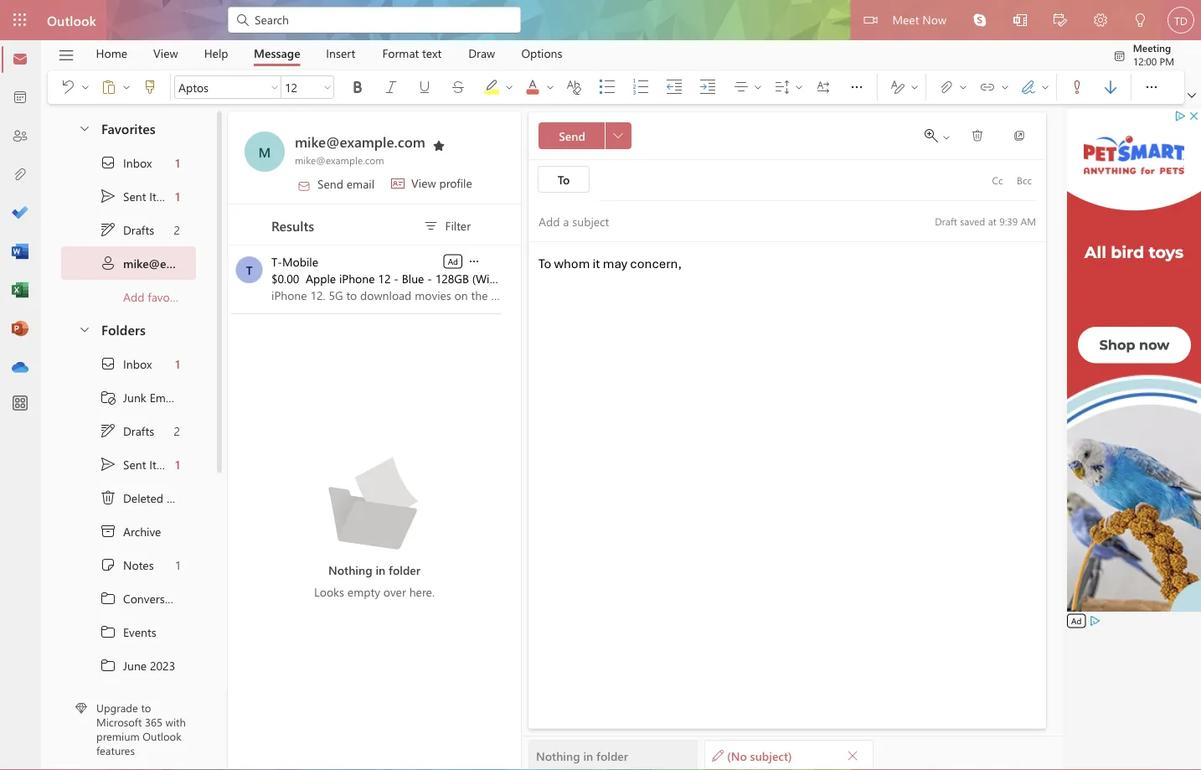 Task type: locate. For each thing, give the bounding box(es) containing it.
 button
[[1003, 122, 1037, 149]]


[[100, 221, 117, 238], [100, 422, 117, 439]]

0 vertical spatial 
[[100, 154, 117, 171]]

 right ""
[[754, 82, 764, 92]]

email
[[150, 390, 177, 405]]

5 1 from the top
[[176, 557, 180, 573]]

0 vertical spatial  sent items 1
[[100, 188, 180, 205]]

empty
[[348, 584, 380, 599]]

 drafts down  tree item on the left of page
[[100, 422, 154, 439]]

files image
[[12, 167, 28, 184]]

 inside favorites tree
[[100, 154, 117, 171]]

 sent items 1 for 1st  tree item from the bottom
[[100, 456, 180, 473]]

 inside  
[[80, 82, 91, 92]]

1 horizontal spatial 
[[971, 129, 985, 142]]

0 vertical spatial 
[[971, 129, 985, 142]]

2 2 from the top
[[174, 423, 180, 439]]

nothing in folder
[[536, 748, 629, 763]]

inbox for 
[[123, 356, 152, 372]]

 button
[[49, 41, 83, 70]]

 up (with
[[468, 255, 481, 268]]

to left whom it
[[539, 256, 552, 272]]

1  from the top
[[100, 154, 117, 171]]

to
[[558, 171, 570, 187], [539, 256, 552, 272]]

2  from the top
[[100, 456, 117, 473]]

format text
[[383, 45, 442, 61]]

1 vertical spatial 
[[614, 131, 624, 141]]

2 inside favorites tree
[[174, 222, 180, 237]]

1 vertical spatial view
[[412, 175, 436, 191]]

favorites
[[101, 119, 156, 137]]

1 vertical spatial sent
[[123, 457, 146, 472]]

 for  dropdown button
[[614, 131, 624, 141]]


[[142, 79, 158, 96]]

1 vertical spatial items
[[149, 457, 178, 472]]

1  tree item from the top
[[61, 146, 196, 179]]

 right 
[[1041, 82, 1051, 92]]

to inside "text field"
[[539, 256, 552, 272]]


[[971, 129, 985, 142], [100, 489, 117, 506]]

t
[[246, 262, 253, 277]]

-
[[394, 270, 399, 286], [428, 270, 432, 286]]

 inbox down favorites tree item
[[100, 154, 152, 171]]

1 vertical spatial 
[[100, 422, 117, 439]]

 for  dropdown button
[[1144, 79, 1161, 96]]

1 right the notes
[[176, 557, 180, 573]]

Message body, press Alt+F10 to exit text field
[[539, 256, 1037, 489]]

drafts down  junk email
[[123, 423, 154, 439]]

2 vertical spatial mike@example.com
[[123, 255, 231, 271]]

 right 
[[80, 82, 91, 92]]

text highlight color image
[[484, 79, 517, 96]]

sent
[[123, 188, 146, 204], [123, 457, 146, 472]]


[[890, 79, 907, 96]]

12:00
[[1134, 54, 1158, 67]]

mike@example.com up email
[[295, 132, 426, 151]]

1  sent items 1 from the top
[[100, 188, 180, 205]]

Add a subject text field
[[529, 208, 920, 235]]

1 horizontal spatial 
[[849, 79, 866, 96]]

send right 
[[318, 176, 344, 191]]

nothing inside nothing in folder looks empty over here.
[[329, 562, 373, 577]]


[[849, 79, 866, 96], [1144, 79, 1161, 96], [468, 255, 481, 268]]

items right deleted
[[167, 490, 195, 506]]

0 horizontal spatial in
[[376, 562, 386, 577]]

2 up  mike@example.com on the top left
[[174, 222, 180, 237]]

1 up  mike@example.com on the top left
[[175, 188, 180, 204]]

mike@example.com application
[[0, 0, 1202, 770]]

2 sent from the top
[[123, 457, 146, 472]]

 up  tree item
[[100, 456, 117, 473]]

to do image
[[12, 205, 28, 222]]

1 horizontal spatial  button
[[841, 70, 874, 104]]

0 vertical spatial nothing
[[329, 562, 373, 577]]

inbox down favorites tree item
[[123, 155, 152, 170]]

2  tree item from the top
[[61, 414, 196, 448]]

0 vertical spatial send
[[559, 128, 586, 143]]

0 vertical spatial sent
[[123, 188, 146, 204]]

 tree item up the june
[[61, 615, 196, 649]]

 button inside include group
[[999, 74, 1013, 101]]

 inbox up  tree item on the left of page
[[100, 355, 152, 372]]

 tree item
[[61, 548, 196, 582]]

 button
[[442, 74, 475, 101]]

 left the folders in the left top of the page
[[78, 322, 91, 336]]

 button
[[1061, 74, 1095, 101]]

2 horizontal spatial 
[[1144, 79, 1161, 96]]

1 vertical spatial  tree item
[[61, 347, 196, 381]]

1  drafts from the top
[[100, 221, 154, 238]]

message list section
[[228, 111, 619, 769]]

 tree item down favorites
[[61, 146, 196, 179]]

t-mobile
[[272, 254, 319, 269]]

1 2 from the top
[[174, 222, 180, 237]]

 right 
[[1001, 82, 1011, 92]]

2 vertical spatial items
[[167, 490, 195, 506]]

sent down favorites tree item
[[123, 188, 146, 204]]

1 vertical spatial 
[[100, 456, 117, 473]]

m
[[259, 142, 271, 161]]

add
[[123, 289, 145, 304]]

 sent items 1
[[100, 188, 180, 205], [100, 456, 180, 473]]

ad left set your advertising preferences image
[[1072, 615, 1082, 627]]

1 vertical spatial  drafts
[[100, 422, 154, 439]]

1 horizontal spatial in
[[584, 748, 594, 763]]

outlook inside upgrade to microsoft 365 with premium outlook features
[[143, 729, 182, 744]]


[[391, 177, 405, 190]]

2 for 
[[174, 423, 180, 439]]

 button left the folders in the left top of the page
[[70, 313, 98, 344]]

1  tree item from the top
[[61, 213, 196, 246]]

send up the to button
[[559, 128, 586, 143]]

 
[[939, 79, 969, 96]]

2 1 from the top
[[175, 188, 180, 204]]

 inside the " "
[[122, 82, 132, 92]]

0 vertical spatial items
[[149, 188, 178, 204]]

in inside nothing in folder button
[[584, 748, 594, 763]]

email
[[347, 176, 375, 191]]

 drafts inside tree
[[100, 422, 154, 439]]

drafts inside favorites tree
[[123, 222, 154, 237]]

 button
[[1081, 0, 1121, 42]]


[[57, 47, 75, 64]]

1 inbox from the top
[[123, 155, 152, 170]]

2 inside tree
[[174, 423, 180, 439]]

view inside message list section
[[412, 175, 436, 191]]

 inside basic text 'group'
[[849, 79, 866, 96]]

 tree item up the junk
[[61, 347, 196, 381]]

items
[[149, 188, 178, 204], [149, 457, 178, 472], [167, 490, 195, 506]]

0 horizontal spatial send
[[318, 176, 344, 191]]

to whom it may concern,
[[539, 256, 682, 272]]

outlook
[[47, 11, 96, 29], [143, 729, 182, 744]]

1 horizontal spatial to
[[558, 171, 570, 187]]

set your advertising preferences image
[[1089, 614, 1102, 628]]

0 horizontal spatial view
[[153, 45, 178, 61]]

 down favorites tree item
[[100, 154, 117, 171]]

deleted
[[123, 490, 163, 506]]

items inside favorites tree
[[149, 188, 178, 204]]

 button down options "button"
[[516, 70, 558, 104]]

2 drafts from the top
[[123, 423, 154, 439]]

1 vertical spatial  tree item
[[61, 414, 196, 448]]

drafts for 
[[123, 423, 154, 439]]

 down 
[[100, 422, 117, 439]]

 left events
[[100, 624, 117, 640]]

to down send button
[[558, 171, 570, 187]]

1  from the top
[[100, 590, 117, 607]]

add favorite tree item
[[61, 280, 196, 313]]

0 horizontal spatial to
[[539, 256, 552, 272]]


[[100, 154, 117, 171], [100, 355, 117, 372]]

 down  
[[78, 121, 91, 135]]

items up  deleted items
[[149, 457, 178, 472]]

tree
[[61, 347, 196, 770]]

 inside message list section
[[468, 255, 481, 268]]

0 vertical spatial  drafts
[[100, 221, 154, 238]]


[[1054, 13, 1068, 27]]

 inside folders tree item
[[78, 322, 91, 336]]

0 vertical spatial 
[[100, 188, 117, 205]]

favorites tree
[[61, 106, 231, 313]]

0 horizontal spatial outlook
[[47, 11, 96, 29]]

mike@example.com up the favorite
[[123, 255, 231, 271]]

sent inside favorites tree
[[123, 188, 146, 204]]

outlook up  button
[[47, 11, 96, 29]]

 sent items 1 inside tree
[[100, 456, 180, 473]]

 up ""
[[100, 489, 117, 506]]

2  from the top
[[100, 422, 117, 439]]


[[865, 13, 878, 27]]

1 vertical spatial inbox
[[123, 356, 152, 372]]

ad up 128gb
[[448, 256, 458, 267]]

 tree item up  events
[[61, 582, 196, 615]]

0 vertical spatial 
[[100, 221, 117, 238]]

tree containing 
[[61, 347, 196, 770]]

1  tree item from the top
[[61, 179, 196, 213]]

tab list inside mike@example.com application
[[83, 40, 576, 66]]

 button right font size text box
[[321, 75, 334, 99]]

1 1 from the top
[[175, 155, 180, 170]]

 tree item down  events
[[61, 649, 196, 682]]

- right the 12
[[394, 270, 399, 286]]

 tree item
[[61, 213, 196, 246], [61, 414, 196, 448]]

mail image
[[12, 51, 28, 68]]

 left the june
[[100, 657, 117, 674]]

 tree item
[[61, 146, 196, 179], [61, 347, 196, 381]]

payments)
[[566, 270, 619, 286]]

1 horizontal spatial ad
[[1072, 615, 1082, 627]]

folder inside button
[[597, 748, 629, 763]]

0 vertical spatial mike@example.com
[[295, 132, 426, 151]]

 right ""
[[122, 82, 132, 92]]

monthly
[[520, 270, 563, 286]]

items up  mike@example.com on the top left
[[149, 188, 178, 204]]

0 horizontal spatial ad
[[448, 256, 458, 267]]

 june 2023
[[100, 657, 175, 674]]

 button
[[51, 74, 79, 101]]

 button
[[841, 70, 874, 104], [467, 253, 482, 269]]

 up microsoft
[[100, 691, 117, 707]]

 button
[[1095, 74, 1128, 101]]

nothing inside button
[[536, 748, 580, 763]]

2 inbox from the top
[[123, 356, 152, 372]]

 notes
[[100, 557, 154, 573]]

1 horizontal spatial -
[[428, 270, 432, 286]]

 right  
[[971, 129, 985, 142]]

 sent items 1 inside favorites tree
[[100, 188, 180, 205]]

outlook banner
[[0, 0, 1202, 42]]


[[60, 79, 76, 96]]

1 vertical spatial nothing
[[536, 748, 580, 763]]

1 horizontal spatial 
[[1189, 91, 1197, 100]]

 tree item up 
[[61, 213, 196, 246]]

to for to
[[558, 171, 570, 187]]

1  inbox from the top
[[100, 154, 152, 171]]

 inside button
[[971, 129, 985, 142]]

2  inbox from the top
[[100, 355, 152, 372]]

 up 
[[100, 355, 117, 372]]

 inside popup button
[[1189, 91, 1197, 100]]

1 vertical spatial 
[[100, 355, 117, 372]]

 left font color icon
[[505, 82, 515, 92]]

3  from the top
[[100, 657, 117, 674]]

1 vertical spatial 
[[100, 489, 117, 506]]

outlook down to
[[143, 729, 182, 744]]

0 horizontal spatial nothing
[[329, 562, 373, 577]]

1 vertical spatial folder
[[597, 748, 629, 763]]

calendar image
[[12, 90, 28, 106]]

view up 
[[153, 45, 178, 61]]

 tree item
[[61, 179, 196, 213], [61, 448, 196, 481]]

 button right 
[[999, 74, 1013, 101]]

1 vertical spatial  tree item
[[61, 448, 196, 481]]

- right blue
[[428, 270, 432, 286]]


[[100, 255, 117, 272]]

 for  deleted items
[[100, 489, 117, 506]]

 inbox for 
[[100, 154, 152, 171]]

2  sent items 1 from the top
[[100, 456, 180, 473]]

drafts up  tree item
[[123, 222, 154, 237]]

 
[[980, 79, 1011, 96]]

 right 
[[942, 132, 952, 142]]

0 horizontal spatial 
[[100, 489, 117, 506]]

3 1 from the top
[[175, 356, 180, 372]]

tab list containing home
[[83, 40, 576, 66]]

1 vertical spatial outlook
[[143, 729, 182, 744]]

inbox up  junk email
[[123, 356, 152, 372]]

 
[[60, 79, 91, 96]]

 button inside folders tree item
[[70, 313, 98, 344]]

to button
[[538, 166, 590, 193]]

 drafts
[[100, 221, 154, 238], [100, 422, 154, 439]]

 tree item down the junk
[[61, 414, 196, 448]]

subject)
[[751, 748, 793, 763]]

0 vertical spatial  tree item
[[61, 213, 196, 246]]

 right 
[[849, 79, 866, 96]]

0 horizontal spatial 
[[468, 255, 481, 268]]

add favorite
[[123, 289, 187, 304]]

 inside favorites tree
[[100, 221, 117, 238]]

2  tree item from the top
[[61, 347, 196, 381]]

1 vertical spatial  button
[[467, 253, 482, 269]]

0 vertical spatial 2
[[174, 222, 180, 237]]

 up 
[[100, 221, 117, 238]]

 drafts inside favorites tree
[[100, 221, 154, 238]]

sent up  tree item
[[123, 457, 146, 472]]

tab list
[[83, 40, 576, 66]]

nothing for nothing in folder looks empty over here.
[[329, 562, 373, 577]]

0 vertical spatial to
[[558, 171, 570, 187]]

font color image
[[525, 79, 558, 96]]

1 up the email
[[175, 356, 180, 372]]


[[712, 750, 724, 761]]

(no
[[728, 748, 747, 763]]

 sent items 1 up  tree item
[[100, 188, 180, 205]]

 inbox inside favorites tree
[[100, 154, 152, 171]]

0 vertical spatial 
[[1189, 91, 1197, 100]]

1 vertical spatial to
[[539, 256, 552, 272]]

over
[[384, 584, 406, 599]]

1 vertical spatial drafts
[[123, 423, 154, 439]]

0 horizontal spatial 
[[614, 131, 624, 141]]

 drafts for 
[[100, 221, 154, 238]]

 down ""
[[100, 590, 117, 607]]

 inside dropdown button
[[1144, 79, 1161, 96]]

 button inside clipboard group
[[79, 74, 92, 101]]

with
[[166, 715, 186, 729]]

0 vertical spatial view
[[153, 45, 178, 61]]

inbox inside tree
[[123, 356, 152, 372]]

 inbox for 
[[100, 355, 152, 372]]

0 vertical spatial inbox
[[123, 155, 152, 170]]

 inside tree item
[[100, 489, 117, 506]]

Font text field
[[175, 77, 267, 97]]

mike@example.com image
[[245, 132, 285, 172]]

0 vertical spatial  inbox
[[100, 154, 152, 171]]

1  from the top
[[100, 188, 117, 205]]

0 vertical spatial  tree item
[[61, 146, 196, 179]]

2 - from the left
[[428, 270, 432, 286]]

inbox
[[123, 155, 152, 170], [123, 356, 152, 372]]

drafts inside tree
[[123, 423, 154, 439]]


[[80, 82, 91, 92], [122, 82, 132, 92], [270, 82, 280, 92], [323, 82, 333, 92], [505, 82, 515, 92], [546, 82, 556, 92], [754, 82, 764, 92], [795, 82, 805, 92], [910, 82, 920, 92], [959, 82, 969, 92], [1001, 82, 1011, 92], [1041, 82, 1051, 92], [78, 121, 91, 135], [942, 132, 952, 142], [78, 322, 91, 336]]

decrease indent image
[[666, 79, 700, 96]]

mike@example.com inside  mike@example.com
[[123, 255, 231, 271]]

 sent items 1 up deleted
[[100, 456, 180, 473]]

1 horizontal spatial folder
[[597, 748, 629, 763]]

folder
[[389, 562, 421, 577], [597, 748, 629, 763]]

1  from the top
[[100, 221, 117, 238]]

1 horizontal spatial send
[[559, 128, 586, 143]]

1 sent from the top
[[123, 188, 146, 204]]

 button down  
[[70, 112, 98, 143]]

 right font size text box
[[323, 82, 333, 92]]

upgrade to microsoft 365 with premium outlook features
[[96, 701, 186, 758]]


[[1013, 129, 1027, 142]]

 right  dropdown button
[[1189, 91, 1197, 100]]

1 drafts from the top
[[123, 222, 154, 237]]

 button right 
[[79, 74, 92, 101]]

archive
[[123, 524, 161, 539]]

 button
[[807, 74, 841, 101]]

 inside dropdown button
[[614, 131, 624, 141]]

 tree item
[[61, 381, 196, 414]]

 tree item down favorites tree item
[[61, 179, 196, 213]]

1 horizontal spatial nothing
[[536, 748, 580, 763]]

folders tree item
[[61, 313, 196, 347]]

1 vertical spatial send
[[318, 176, 344, 191]]

1 vertical spatial 2
[[174, 423, 180, 439]]

nothing
[[329, 562, 373, 577], [536, 748, 580, 763]]

0 vertical spatial folder
[[389, 562, 421, 577]]

1 vertical spatial ad
[[1072, 615, 1082, 627]]

 inside  
[[795, 82, 805, 92]]

 button inside basic text 'group'
[[503, 74, 516, 101]]

0 vertical spatial outlook
[[47, 11, 96, 29]]

 inside  
[[910, 82, 920, 92]]

0 horizontal spatial  button
[[467, 253, 482, 269]]

send inside  send email
[[318, 176, 344, 191]]

2 for 
[[174, 222, 180, 237]]

 inside favorites tree
[[100, 188, 117, 205]]

128gb
[[436, 270, 469, 286]]

mike@example.com button
[[295, 132, 426, 153]]

0 vertical spatial  button
[[841, 70, 874, 104]]

2  from the top
[[100, 624, 117, 640]]

2  drafts from the top
[[100, 422, 154, 439]]

1 vertical spatial  sent items 1
[[100, 456, 180, 473]]

 left 
[[546, 82, 556, 92]]

1  tree item from the top
[[61, 582, 196, 615]]

 button left 
[[544, 74, 557, 101]]

0 horizontal spatial folder
[[389, 562, 421, 577]]

2 down the email
[[174, 423, 180, 439]]


[[1135, 13, 1148, 27]]

inbox inside favorites tree
[[123, 155, 152, 170]]

(with
[[473, 270, 500, 286]]

 button up (with
[[467, 253, 482, 269]]

 button
[[341, 74, 375, 101]]

profile
[[440, 175, 473, 191]]

favorites tree item
[[61, 112, 196, 146]]

 button right ""
[[120, 74, 133, 101]]

folder inside nothing in folder looks empty over here.
[[389, 562, 421, 577]]

 right send button
[[614, 131, 624, 141]]

1 vertical spatial  inbox
[[100, 355, 152, 372]]

0 vertical spatial in
[[376, 562, 386, 577]]

 up 
[[100, 188, 117, 205]]

 tree item up deleted
[[61, 448, 196, 481]]

 right the 
[[910, 82, 920, 92]]

1 - from the left
[[394, 270, 399, 286]]

to inside button
[[558, 171, 570, 187]]

in inside nothing in folder looks empty over here.
[[376, 562, 386, 577]]

concern,
[[631, 256, 682, 272]]

at
[[989, 214, 997, 228]]

mike@example.com up  send email
[[295, 153, 384, 167]]

1 horizontal spatial view
[[412, 175, 436, 191]]

1 horizontal spatial outlook
[[143, 729, 182, 744]]

0 vertical spatial  tree item
[[61, 179, 196, 213]]

view right 
[[412, 175, 436, 191]]

td image
[[1168, 7, 1195, 34]]

insert
[[326, 45, 356, 61]]

1 inside  tree item
[[176, 557, 180, 573]]

inbox for 
[[123, 155, 152, 170]]

tree inside mike@example.com application
[[61, 347, 196, 770]]

1 down favorites tree item
[[175, 155, 180, 170]]

more apps image
[[12, 396, 28, 412]]

 right 
[[795, 82, 805, 92]]

1 up  deleted items
[[175, 457, 180, 472]]


[[1021, 79, 1038, 96]]

 for bottommost  popup button
[[468, 255, 481, 268]]

 tree item for 
[[61, 213, 196, 246]]

0 horizontal spatial -
[[394, 270, 399, 286]]

m button
[[245, 132, 285, 172]]

 button right 
[[841, 70, 874, 104]]

 drafts up 
[[100, 221, 154, 238]]

3  tree item from the top
[[61, 649, 196, 682]]

 right 
[[959, 82, 969, 92]]

 meeting 12:00 pm
[[1114, 41, 1175, 67]]

 down 12:00
[[1144, 79, 1161, 96]]

view inside button
[[153, 45, 178, 61]]

 button left font color icon
[[503, 74, 516, 101]]

word image
[[12, 244, 28, 261]]

 inside  
[[959, 82, 969, 92]]

0 vertical spatial drafts
[[123, 222, 154, 237]]

0 vertical spatial ad
[[448, 256, 458, 267]]

 button inside favorites tree item
[[70, 112, 98, 143]]

 tree item
[[61, 582, 196, 615], [61, 615, 196, 649], [61, 649, 196, 682]]

 inside  
[[942, 132, 952, 142]]

1 vertical spatial in
[[584, 748, 594, 763]]

 search field
[[228, 0, 521, 38]]

 for 
[[100, 154, 117, 171]]

numbering image
[[633, 79, 666, 96]]

2  from the top
[[100, 355, 117, 372]]



Task type: vqa. For each thing, say whether or not it's contained in the screenshot.


Task type: describe. For each thing, give the bounding box(es) containing it.

[[733, 79, 750, 96]]

outlook link
[[47, 0, 96, 40]]

looks
[[314, 584, 344, 599]]

premium features image
[[75, 703, 87, 714]]

saved
[[961, 214, 986, 228]]

results
[[272, 216, 314, 234]]

 button
[[375, 74, 408, 101]]

folder for nothing in folder
[[597, 748, 629, 763]]

 tree item for 
[[61, 414, 196, 448]]


[[1114, 49, 1127, 63]]

 drafts for 
[[100, 422, 154, 439]]

mike@example.com  mike@example.com
[[295, 132, 446, 167]]


[[298, 179, 311, 192]]

tags group
[[1061, 70, 1128, 101]]

 inside ' '
[[1001, 82, 1011, 92]]

events
[[123, 624, 156, 640]]

 button
[[971, 74, 999, 101]]

upgrade
[[96, 701, 138, 715]]

meet now
[[893, 11, 947, 27]]

draw button
[[456, 40, 508, 66]]

outlook inside banner
[[47, 11, 96, 29]]

12
[[378, 270, 391, 286]]

sent inside tree
[[123, 457, 146, 472]]

left-rail-appbar navigation
[[3, 40, 37, 387]]

 inside favorites tree item
[[78, 121, 91, 135]]

 deleted items
[[100, 489, 195, 506]]

 inside ' '
[[754, 82, 764, 92]]

 button
[[92, 74, 120, 101]]

message
[[254, 45, 301, 61]]

to for to whom it may concern,
[[539, 256, 552, 272]]

 button down message button
[[268, 75, 282, 99]]

in for nothing in folder looks empty over here.
[[376, 562, 386, 577]]

folders
[[101, 320, 146, 338]]

send button
[[539, 122, 606, 149]]

Font size text field
[[282, 77, 320, 97]]

bullets image
[[599, 79, 633, 96]]

 button down draw button
[[475, 70, 517, 104]]

 
[[1021, 79, 1051, 96]]

excel image
[[12, 282, 28, 299]]

increase indent image
[[700, 79, 733, 96]]

bcc
[[1018, 174, 1033, 187]]


[[1095, 13, 1108, 27]]


[[350, 79, 366, 96]]

ad inside message list section
[[448, 256, 458, 267]]


[[925, 129, 939, 142]]

 for rightmost  popup button
[[849, 79, 866, 96]]

home button
[[83, 40, 140, 66]]


[[100, 389, 117, 406]]

2  tree item from the top
[[61, 448, 196, 481]]

reading pane main content
[[522, 105, 1064, 770]]


[[847, 750, 859, 761]]

 inside  
[[1041, 82, 1051, 92]]

draft saved at 9:39 am
[[936, 214, 1037, 228]]

 mike@example.com
[[100, 255, 231, 272]]

 tree item
[[61, 515, 196, 548]]

Search field
[[253, 11, 511, 28]]

format
[[383, 45, 419, 61]]

 for 
[[971, 129, 985, 142]]


[[417, 79, 433, 96]]

 button
[[133, 74, 167, 101]]


[[774, 79, 791, 96]]

 (no subject)
[[712, 748, 793, 763]]


[[450, 79, 467, 96]]

 tree item for 
[[61, 347, 196, 381]]

people image
[[12, 128, 28, 145]]

1 vertical spatial mike@example.com
[[295, 153, 384, 167]]

2  tree item from the top
[[61, 615, 196, 649]]

nothing for nothing in folder
[[536, 748, 580, 763]]

 for  popup button
[[1189, 91, 1197, 100]]

nothing in folder button
[[529, 740, 698, 770]]

items inside  deleted items
[[167, 490, 195, 506]]

$0.00
[[272, 270, 299, 286]]


[[816, 79, 832, 96]]

pm
[[1160, 54, 1175, 67]]

 tree item for 
[[61, 146, 196, 179]]

 button
[[426, 133, 453, 155]]

 button
[[1121, 0, 1162, 42]]

premium
[[96, 729, 140, 744]]

draw
[[469, 45, 496, 61]]

send inside button
[[559, 128, 586, 143]]

am
[[1021, 214, 1037, 228]]

clipboard group
[[51, 70, 167, 104]]

text
[[423, 45, 442, 61]]

 for 
[[100, 422, 117, 439]]

 inside popup button
[[546, 82, 556, 92]]

folder for nothing in folder looks empty over here.
[[389, 562, 421, 577]]

 button
[[961, 122, 995, 149]]

 for 
[[100, 221, 117, 238]]

drafts for 
[[123, 222, 154, 237]]

4  from the top
[[100, 691, 117, 707]]

 button inside basic text 'group'
[[544, 74, 557, 101]]

 inside tree
[[100, 456, 117, 473]]

 send email
[[298, 176, 375, 192]]

9:39
[[1000, 214, 1019, 228]]

 tree item
[[61, 246, 231, 280]]

 left font size text box
[[270, 82, 280, 92]]

onedrive image
[[12, 360, 28, 376]]


[[1070, 79, 1086, 96]]

$0.00 apple iphone 12 - blue - 128gb (with 24 monthly payments)
[[272, 270, 619, 286]]

 button
[[1041, 0, 1081, 42]]

 tree item
[[61, 481, 196, 515]]

basic text group
[[174, 70, 874, 104]]


[[100, 557, 117, 573]]

 sent items 1 for first  tree item from the top of the mike@example.com application
[[100, 188, 180, 205]]

powerpoint image
[[12, 321, 28, 338]]

blue
[[402, 270, 424, 286]]

now
[[923, 11, 947, 27]]

iphone
[[339, 270, 375, 286]]


[[100, 523, 117, 540]]


[[383, 79, 400, 96]]

favorite
[[148, 289, 187, 304]]


[[980, 79, 997, 96]]

meeting
[[1134, 41, 1172, 54]]

 
[[774, 79, 805, 96]]

include group
[[930, 70, 1054, 104]]

message button
[[241, 40, 313, 66]]

2023
[[150, 658, 175, 673]]

t mobile image
[[236, 256, 263, 283]]

help
[[204, 45, 228, 61]]

 button inside clipboard group
[[120, 74, 133, 101]]

in for nothing in folder
[[584, 748, 594, 763]]

4 1 from the top
[[175, 457, 180, 472]]

24
[[504, 270, 516, 286]]

 for 
[[100, 355, 117, 372]]

meet
[[893, 11, 920, 27]]

 filter
[[423, 217, 471, 234]]

 button
[[961, 0, 1001, 40]]


[[101, 79, 117, 96]]



